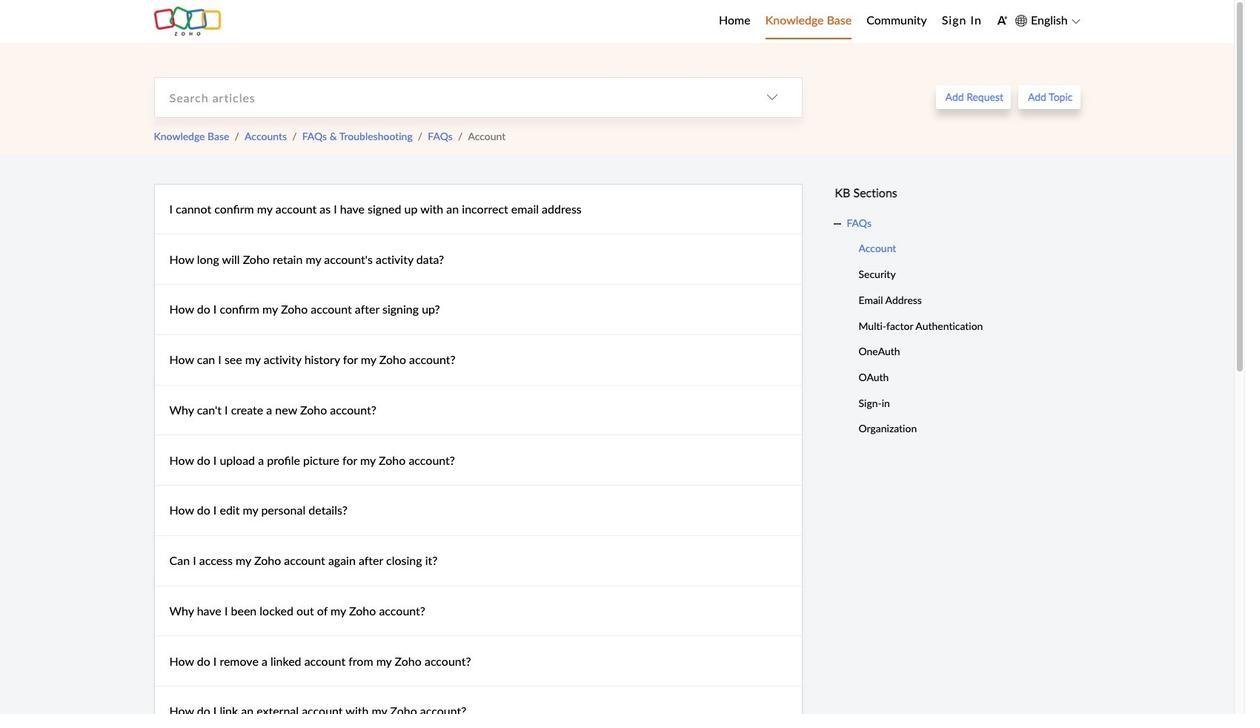 Task type: locate. For each thing, give the bounding box(es) containing it.
choose languages element
[[1016, 11, 1081, 30]]

user preference element
[[997, 10, 1008, 33]]

choose category element
[[743, 78, 802, 117]]

choose category image
[[766, 91, 778, 103]]



Task type: describe. For each thing, give the bounding box(es) containing it.
user preference image
[[997, 15, 1008, 26]]

Search articles field
[[155, 78, 743, 117]]



